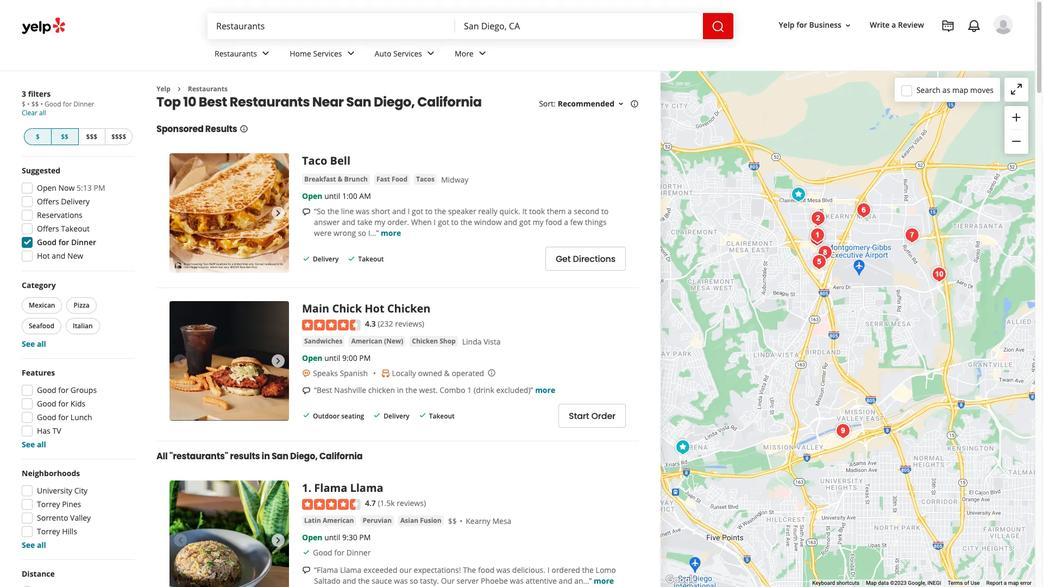 Task type: locate. For each thing, give the bounding box(es) containing it.
1 next image from the top
[[272, 207, 285, 220]]

see all button down 'torrey hills'
[[22, 540, 46, 550]]

1 vertical spatial yelp
[[157, 84, 171, 94]]

more link for "so the line was short and i got to the speaker really quick. it took them a second to answer and take my order. when i got to the window and got my food a few things were wrong so i…"
[[381, 228, 401, 238]]

24 chevron down v2 image
[[259, 47, 273, 60], [344, 47, 358, 60], [425, 47, 438, 60], [476, 47, 489, 60]]

chicken inside 'button'
[[412, 336, 438, 346]]

top 10 best restaurants near san diego, california
[[157, 93, 482, 111]]

delivery down open now 5:13 pm
[[61, 196, 90, 207]]

1 horizontal spatial •
[[40, 99, 43, 109]]

1 horizontal spatial 16 info v2 image
[[631, 100, 639, 108]]

none field near
[[464, 20, 695, 32]]

and right saltado
[[343, 576, 356, 586]]

google image
[[664, 573, 700, 587]]

has
[[37, 426, 50, 436]]

tv
[[52, 426, 61, 436]]

pm
[[94, 183, 105, 193], [360, 353, 371, 363], [360, 532, 371, 542]]

in for the
[[397, 385, 404, 395]]

good for dinner down offers takeout
[[37, 237, 96, 247]]

0 horizontal spatial got
[[412, 206, 424, 217]]

1 vertical spatial diego,
[[290, 450, 318, 463]]

0 vertical spatial food
[[546, 217, 562, 227]]

2 • from the left
[[40, 99, 43, 109]]

good for groups
[[37, 385, 97, 395]]

16 info v2 image
[[631, 100, 639, 108], [240, 125, 248, 133]]

combo
[[440, 385, 466, 395]]

latin american button
[[302, 515, 356, 526]]

2 vertical spatial more link
[[594, 576, 614, 586]]

2 horizontal spatial more link
[[594, 576, 614, 586]]

0 horizontal spatial diego,
[[290, 450, 318, 463]]

0 horizontal spatial hot
[[37, 251, 50, 261]]

asian fusion
[[401, 516, 442, 525]]

2 see from the top
[[22, 439, 35, 450]]

so down take
[[358, 228, 366, 238]]

american up open until 9:30 pm
[[323, 516, 354, 525]]

1
[[468, 385, 472, 395], [302, 481, 309, 495]]

4.3 star rating image
[[302, 320, 361, 330]]

0 vertical spatial in
[[397, 385, 404, 395]]

zoom out image
[[1011, 135, 1024, 148]]

2 24 chevron down v2 image from the left
[[344, 47, 358, 60]]

0 horizontal spatial i
[[408, 206, 410, 217]]

24 chevron down v2 image left auto
[[344, 47, 358, 60]]

3 previous image from the top
[[174, 534, 187, 547]]

group containing neighborhoods
[[18, 468, 135, 551]]

2 until from the top
[[325, 353, 341, 363]]

seafood
[[29, 321, 54, 331]]

havana grill image
[[833, 420, 854, 442]]

1 horizontal spatial california
[[418, 93, 482, 111]]

offers up 'reservations'
[[37, 196, 59, 207]]

2 offers from the top
[[37, 223, 59, 234]]

lomo
[[596, 565, 616, 575]]

1 offers from the top
[[37, 196, 59, 207]]

services
[[313, 48, 342, 58], [394, 48, 422, 58]]

1 horizontal spatial services
[[394, 48, 422, 58]]

good
[[45, 99, 61, 109], [37, 237, 57, 247], [37, 385, 56, 395], [37, 399, 56, 409], [37, 412, 56, 422], [313, 547, 333, 558]]

second
[[574, 206, 600, 217]]

$$ button
[[52, 128, 79, 145]]

24 chevron down v2 image inside auto services link
[[425, 47, 438, 60]]

1 vertical spatial more
[[536, 385, 556, 395]]

1 horizontal spatial more link
[[536, 385, 556, 395]]

main chick hot chicken image
[[170, 301, 289, 421], [672, 436, 694, 458]]

results
[[205, 123, 237, 136]]

16 speech v2 image
[[302, 208, 311, 217], [302, 386, 311, 395]]

1:00
[[343, 191, 358, 201]]

torrey up sorrento
[[37, 499, 60, 509]]

spanish
[[340, 368, 368, 378]]

"best nashville chicken in the west. combo 1 (drink excluded)" more
[[314, 385, 556, 395]]

see all button down seafood button
[[22, 339, 46, 349]]

1 vertical spatial slideshow element
[[170, 301, 289, 421]]

0 vertical spatial $$
[[31, 99, 39, 109]]

2 slideshow element from the top
[[170, 301, 289, 421]]

california up 1 . flama llama
[[320, 450, 363, 463]]

good down filters
[[45, 99, 61, 109]]

pm right 5:13
[[94, 183, 105, 193]]

16 speaks spanish v2 image
[[302, 369, 311, 378]]

4 24 chevron down v2 image from the left
[[476, 47, 489, 60]]

more link for "flama llama exceeded our expectations! the food was delicious. i ordered the lomo saltado and the sauce was so tasty. our server phoebe was attentive and an…"
[[594, 576, 614, 586]]

hot and new
[[37, 251, 83, 261]]

in down locally
[[397, 385, 404, 395]]

steamy piggy image
[[808, 207, 829, 229]]

got
[[412, 206, 424, 217], [438, 217, 450, 227], [520, 217, 531, 227]]

$$$
[[86, 132, 97, 141]]

1 torrey from the top
[[37, 499, 60, 509]]

2 services from the left
[[394, 48, 422, 58]]

2 vertical spatial previous image
[[174, 534, 187, 547]]

data
[[879, 580, 890, 586]]

1 vertical spatial torrey
[[37, 526, 60, 537]]

were
[[314, 228, 332, 238]]

operated
[[452, 368, 485, 378]]

1 vertical spatial more link
[[536, 385, 556, 395]]

2 previous image from the top
[[174, 355, 187, 368]]

1 horizontal spatial map
[[1009, 580, 1020, 586]]

1 horizontal spatial $$
[[61, 132, 68, 141]]

see for good for groups
[[22, 439, 35, 450]]

1 vertical spatial california
[[320, 450, 363, 463]]

and down the quick.
[[504, 217, 518, 227]]

i up order.
[[408, 206, 410, 217]]

1 horizontal spatial food
[[546, 217, 562, 227]]

map
[[953, 85, 969, 95], [1009, 580, 1020, 586]]

all for neighborhoods
[[37, 540, 46, 550]]

(new)
[[384, 336, 404, 346]]

1 vertical spatial &
[[444, 368, 450, 378]]

$ down clear all link
[[36, 132, 40, 141]]

next image for taco bell
[[272, 207, 285, 220]]

1 vertical spatial $
[[36, 132, 40, 141]]

map for moves
[[953, 85, 969, 95]]

(1.5k
[[378, 498, 395, 508]]

0 vertical spatial torrey
[[37, 499, 60, 509]]

was down delicious.
[[510, 576, 524, 586]]

my down took
[[533, 217, 544, 227]]

more link down order.
[[381, 228, 401, 238]]

1 16 speech v2 image from the top
[[302, 208, 311, 217]]

1 vertical spatial offers
[[37, 223, 59, 234]]

brunch
[[344, 175, 368, 184]]

0 vertical spatial see
[[22, 339, 35, 349]]

0 vertical spatial delivery
[[61, 196, 90, 207]]

home services link
[[281, 39, 366, 71]]

0 horizontal spatial none field
[[216, 20, 447, 32]]

$ down 3
[[22, 99, 25, 109]]

llama
[[350, 481, 384, 495], [340, 565, 362, 575]]

2 vertical spatial slideshow element
[[170, 481, 289, 587]]

google,
[[909, 580, 927, 586]]

16 chevron right v2 image
[[175, 85, 184, 93]]

1 services from the left
[[313, 48, 342, 58]]

1 none field from the left
[[216, 20, 447, 32]]

1 until from the top
[[325, 191, 341, 201]]

.
[[309, 481, 312, 495]]

our
[[400, 565, 412, 575]]

my
[[375, 217, 386, 227], [533, 217, 544, 227]]

0 vertical spatial california
[[418, 93, 482, 111]]

2 vertical spatial see all button
[[22, 540, 46, 550]]

(232
[[378, 319, 393, 329]]

seating
[[342, 411, 364, 421]]

0 vertical spatial map
[[953, 85, 969, 95]]

to
[[426, 206, 433, 217], [602, 206, 609, 217], [452, 217, 459, 227]]

1 vertical spatial flama llama image
[[170, 481, 289, 587]]

tacos
[[417, 175, 435, 184]]

clear
[[22, 108, 37, 117]]

them
[[547, 206, 566, 217]]

bud's louisiana cafe image
[[902, 224, 923, 246]]

0 vertical spatial main chick hot chicken image
[[170, 301, 289, 421]]

open up "so
[[302, 191, 323, 201]]

all down has
[[37, 439, 46, 450]]

more for delicious.
[[594, 576, 614, 586]]

1 vertical spatial see
[[22, 439, 35, 450]]

user actions element
[[771, 14, 1029, 80]]

delivery down the chicken
[[384, 411, 410, 421]]

services for auto services
[[394, 48, 422, 58]]

see all down has
[[22, 439, 46, 450]]

asian fusion button
[[399, 515, 444, 526]]

good down features
[[37, 385, 56, 395]]

16 speech v2 image left "so
[[302, 208, 311, 217]]

16 checkmark v2 image
[[302, 254, 311, 263], [348, 254, 356, 263], [302, 411, 311, 420], [373, 411, 382, 420], [418, 411, 427, 420], [302, 548, 311, 557]]

4.3
[[365, 319, 376, 329]]

0 vertical spatial see all button
[[22, 339, 46, 349]]

kearny
[[466, 516, 491, 526]]

& left brunch
[[338, 175, 343, 184]]

inegi
[[928, 580, 942, 586]]

2 horizontal spatial delivery
[[384, 411, 410, 421]]

yelp left 16 chevron right v2 'icon'
[[157, 84, 171, 94]]

2 torrey from the top
[[37, 526, 60, 537]]

group
[[1005, 106, 1029, 154], [18, 165, 135, 265], [20, 280, 135, 350], [18, 368, 135, 450], [18, 468, 135, 551]]

pizza button
[[67, 297, 97, 314]]

expectations!
[[414, 565, 461, 575]]

2 16 speech v2 image from the top
[[302, 386, 311, 395]]

pm right 9:30
[[360, 532, 371, 542]]

food inside "flama llama exceeded our expectations! the food was delicious. i ordered the lomo saltado and the sauce was so tasty. our server phoebe was attentive and an…"
[[478, 565, 495, 575]]

see all button down has
[[22, 439, 46, 450]]

0 horizontal spatial more
[[381, 228, 401, 238]]

linda
[[463, 336, 482, 347]]

torrey pines
[[37, 499, 81, 509]]

& right owned
[[444, 368, 450, 378]]

all down 'torrey hills'
[[37, 540, 46, 550]]

0 vertical spatial pm
[[94, 183, 105, 193]]

more for to
[[381, 228, 401, 238]]

takeout down 'reservations'
[[61, 223, 90, 234]]

24 chevron down v2 image inside more link
[[476, 47, 489, 60]]

0 vertical spatial more
[[381, 228, 401, 238]]

0 horizontal spatial •
[[27, 99, 30, 109]]

wrong
[[334, 228, 356, 238]]

chicken left shop
[[412, 336, 438, 346]]

shop
[[440, 336, 456, 346]]

sandwiches button
[[302, 336, 345, 347]]

san right results
[[272, 450, 289, 463]]

sandwiches link
[[302, 336, 345, 347]]

chicken shop
[[412, 336, 456, 346]]

0 vertical spatial previous image
[[174, 207, 187, 220]]

saltado
[[314, 576, 341, 586]]

pm for sponsored results
[[360, 532, 371, 542]]

2 vertical spatial takeout
[[429, 411, 455, 421]]

1 vertical spatial 16 info v2 image
[[240, 125, 248, 133]]

0 vertical spatial chicken
[[388, 301, 431, 316]]

seafood button
[[22, 318, 61, 334]]

3 see from the top
[[22, 540, 35, 550]]

3 24 chevron down v2 image from the left
[[425, 47, 438, 60]]

1 vertical spatial so
[[410, 576, 418, 586]]

None field
[[216, 20, 447, 32], [464, 20, 695, 32]]

phoebe
[[481, 576, 508, 586]]

map for error
[[1009, 580, 1020, 586]]

1 left (drink
[[468, 385, 472, 395]]

reviews) up (new)
[[395, 319, 425, 329]]

midway
[[441, 175, 469, 185]]

1 horizontal spatial &
[[444, 368, 450, 378]]

0 vertical spatial 16 speech v2 image
[[302, 208, 311, 217]]

2 see all button from the top
[[22, 439, 46, 450]]

recommended button
[[558, 99, 626, 109]]

0 horizontal spatial yelp
[[157, 84, 171, 94]]

1 vertical spatial see all
[[22, 439, 46, 450]]

0 horizontal spatial $
[[22, 99, 25, 109]]

1 vertical spatial dinner
[[71, 237, 96, 247]]

more right "excluded)""
[[536, 385, 556, 395]]

diego, down auto services link
[[374, 93, 415, 111]]

16 info v2 image right results
[[240, 125, 248, 133]]

none field up business categories 'element'
[[464, 20, 695, 32]]

map region
[[528, 23, 1044, 587]]

see all down 'torrey hills'
[[22, 540, 46, 550]]

best
[[199, 93, 227, 111]]

more link
[[381, 228, 401, 238], [536, 385, 556, 395], [594, 576, 614, 586]]

reviews) for 4.3 (232 reviews)
[[395, 319, 425, 329]]

outdoor seating
[[313, 411, 364, 421]]

$$ right $ button on the left top
[[61, 132, 68, 141]]

map right as
[[953, 85, 969, 95]]

0 vertical spatial more link
[[381, 228, 401, 238]]

1 left flama
[[302, 481, 309, 495]]

yelp inside button
[[779, 20, 795, 30]]

1 previous image from the top
[[174, 207, 187, 220]]

flama llama image
[[807, 224, 829, 246], [170, 481, 289, 587]]

a right write
[[892, 20, 897, 30]]

food up the phoebe
[[478, 565, 495, 575]]

Near text field
[[464, 20, 695, 32]]

0 vertical spatial dinner
[[73, 99, 94, 109]]

16 speech v2 image for "best nashville chicken in the west. combo 1 (drink excluded)"
[[302, 386, 311, 395]]

info icon image
[[488, 369, 496, 377], [488, 369, 496, 377]]

0 vertical spatial until
[[325, 191, 341, 201]]

diego, up .
[[290, 450, 318, 463]]

all right the clear
[[39, 108, 46, 117]]

san right near
[[347, 93, 372, 111]]

slideshow element
[[170, 154, 289, 273], [170, 301, 289, 421], [170, 481, 289, 587]]

0 vertical spatial diego,
[[374, 93, 415, 111]]

expand map image
[[1011, 83, 1024, 96]]

group containing suggested
[[18, 165, 135, 265]]

0 vertical spatial reviews)
[[395, 319, 425, 329]]

2 horizontal spatial $$
[[448, 516, 457, 526]]

services right auto
[[394, 48, 422, 58]]

0 horizontal spatial map
[[953, 85, 969, 95]]

the left west.
[[406, 385, 417, 395]]

yelp left business
[[779, 20, 795, 30]]

none field find
[[216, 20, 447, 32]]

sorrento
[[37, 513, 68, 523]]

so inside "flama llama exceeded our expectations! the food was delicious. i ordered the lomo saltado and the sauce was so tasty. our server phoebe was attentive and an…"
[[410, 576, 418, 586]]

1 horizontal spatial none field
[[464, 20, 695, 32]]

distance
[[22, 569, 55, 579]]

16 checkmark v2 image down wrong
[[348, 254, 356, 263]]

got down speaker
[[438, 217, 450, 227]]

offers down 'reservations'
[[37, 223, 59, 234]]

good up hot and new at the left top
[[37, 237, 57, 247]]

0 vertical spatial good for dinner
[[37, 237, 96, 247]]

open until 9:30 pm
[[302, 532, 371, 542]]

food down the them
[[546, 217, 562, 227]]

2 see all from the top
[[22, 439, 46, 450]]

1 slideshow element from the top
[[170, 154, 289, 273]]

0 horizontal spatial so
[[358, 228, 366, 238]]

Find text field
[[216, 20, 447, 32]]

open
[[37, 183, 57, 193], [302, 191, 323, 201], [302, 353, 323, 363], [302, 532, 323, 542]]

all for features
[[37, 439, 46, 450]]

all
[[157, 450, 168, 463]]

in right results
[[262, 450, 270, 463]]

1 vertical spatial see all button
[[22, 439, 46, 450]]

2 vertical spatial i
[[548, 565, 550, 575]]

hot up the category
[[37, 251, 50, 261]]

1 vertical spatial until
[[325, 353, 341, 363]]

until up speaks
[[325, 353, 341, 363]]

9:30
[[343, 532, 358, 542]]

see all for good
[[22, 439, 46, 450]]

2 none field from the left
[[464, 20, 695, 32]]

llama right "flama
[[340, 565, 362, 575]]

0 horizontal spatial main chick hot chicken image
[[170, 301, 289, 421]]

california down 'more' on the top of the page
[[418, 93, 482, 111]]

$
[[22, 99, 25, 109], [36, 132, 40, 141]]

2 next image from the top
[[272, 355, 285, 368]]

0 vertical spatial offers
[[37, 196, 59, 207]]

order.
[[388, 217, 409, 227]]

really
[[479, 206, 498, 217]]

previous image
[[174, 207, 187, 220], [174, 355, 187, 368], [174, 534, 187, 547]]

"flama
[[314, 565, 338, 575]]

16 checkmark v2 image right seating
[[373, 411, 382, 420]]

see all down seafood button
[[22, 339, 46, 349]]

1 vertical spatial llama
[[340, 565, 362, 575]]

0 horizontal spatial &
[[338, 175, 343, 184]]

all for category
[[37, 339, 46, 349]]

good up has tv
[[37, 412, 56, 422]]

1 see all button from the top
[[22, 339, 46, 349]]

more link for "best nashville chicken in the west. combo 1 (drink excluded)"
[[536, 385, 556, 395]]

2 vertical spatial $$
[[448, 516, 457, 526]]

i
[[408, 206, 410, 217], [434, 217, 436, 227], [548, 565, 550, 575]]

search
[[917, 85, 941, 95]]

16 locally owned v2 image
[[381, 369, 390, 378]]

a
[[892, 20, 897, 30], [568, 206, 572, 217], [564, 217, 569, 227], [1005, 580, 1008, 586]]

all down seafood button
[[37, 339, 46, 349]]

slideshow element for main
[[170, 301, 289, 421]]

0 vertical spatial takeout
[[61, 223, 90, 234]]

1 horizontal spatial yelp
[[779, 20, 795, 30]]

to up things
[[602, 206, 609, 217]]

0 horizontal spatial 16 info v2 image
[[240, 125, 248, 133]]

until for chick
[[325, 353, 341, 363]]

0 vertical spatial next image
[[272, 207, 285, 220]]

1 horizontal spatial flama llama image
[[807, 224, 829, 246]]

dinner down 9:30
[[347, 547, 371, 558]]

llama up the 4.7
[[350, 481, 384, 495]]

next image
[[272, 207, 285, 220], [272, 355, 285, 368]]

suggested
[[22, 165, 60, 176]]

$$ right fusion
[[448, 516, 457, 526]]

see up distance
[[22, 540, 35, 550]]

california
[[418, 93, 482, 111], [320, 450, 363, 463]]

dinner up the new
[[71, 237, 96, 247]]

for up $$ button
[[63, 99, 72, 109]]

my down 'short'
[[375, 217, 386, 227]]

takeout down i…"
[[358, 254, 384, 264]]

the down speaker
[[461, 217, 472, 227]]

None search field
[[208, 13, 736, 39]]

16 speech v2 image for "so the line was short and i got to the speaker really quick. it took them a second to answer and take my order. when i got to the window and got my food a few things were wrong so i…"
[[302, 208, 311, 217]]

hot up 4.3
[[365, 301, 385, 316]]

open now 5:13 pm
[[37, 183, 105, 193]]

4.3 (232 reviews)
[[365, 319, 425, 329]]

cross street image
[[807, 228, 828, 249]]

3 see all button from the top
[[22, 540, 46, 550]]

16 speech v2 image
[[302, 566, 311, 575]]

1 vertical spatial map
[[1009, 580, 1020, 586]]

the left speaker
[[435, 206, 446, 217]]

& inside "button"
[[338, 175, 343, 184]]

3 see all from the top
[[22, 540, 46, 550]]

italian
[[73, 321, 93, 331]]

until down breakfast & brunch "button"
[[325, 191, 341, 201]]

1 24 chevron down v2 image from the left
[[259, 47, 273, 60]]

got up 'when'
[[412, 206, 424, 217]]

24 chevron down v2 image for home services
[[344, 47, 358, 60]]

open for open until 9:30 pm
[[302, 532, 323, 542]]

0 horizontal spatial san
[[272, 450, 289, 463]]

24 chevron down v2 image inside home services link
[[344, 47, 358, 60]]

i right 'when'
[[434, 217, 436, 227]]

torrey for torrey hills
[[37, 526, 60, 537]]

open down suggested
[[37, 183, 57, 193]]

see for university city
[[22, 540, 35, 550]]

0 horizontal spatial flama llama image
[[170, 481, 289, 587]]

to down speaker
[[452, 217, 459, 227]]

0 vertical spatial san
[[347, 93, 372, 111]]

3 until from the top
[[325, 532, 341, 542]]

to up 'when'
[[426, 206, 433, 217]]

was
[[356, 206, 370, 217], [497, 565, 511, 575], [394, 576, 408, 586], [510, 576, 524, 586]]

more link right "excluded)""
[[536, 385, 556, 395]]

open for open now 5:13 pm
[[37, 183, 57, 193]]

2 vertical spatial see
[[22, 540, 35, 550]]

and left the new
[[52, 251, 65, 261]]

dinner up $$$
[[73, 99, 94, 109]]

now
[[58, 183, 75, 193]]

2 horizontal spatial takeout
[[429, 411, 455, 421]]

1 vertical spatial good for dinner
[[313, 547, 371, 558]]

1 vertical spatial in
[[262, 450, 270, 463]]

sponsored results
[[157, 123, 237, 136]]

0 vertical spatial see all
[[22, 339, 46, 349]]

0 vertical spatial slideshow element
[[170, 154, 289, 273]]



Task type: vqa. For each thing, say whether or not it's contained in the screenshot.
LATIN
yes



Task type: describe. For each thing, give the bounding box(es) containing it.
$$ inside 3 filters $ • $$ • good for dinner clear all
[[31, 99, 39, 109]]

terms of use
[[948, 580, 981, 586]]

the up an…"
[[583, 565, 594, 575]]

for up good for lunch
[[58, 399, 69, 409]]

3 slideshow element from the top
[[170, 481, 289, 587]]

see all button for university city
[[22, 540, 46, 550]]

0 horizontal spatial good for dinner
[[37, 237, 96, 247]]

search image
[[712, 20, 725, 33]]

keyboard shortcuts button
[[813, 580, 860, 587]]

i inside "flama llama exceeded our expectations! the food was delicious. i ordered the lomo saltado and the sauce was so tasty. our server phoebe was attentive and an…"
[[548, 565, 550, 575]]

so inside ""so the line was short and i got to the speaker really quick. it took them a second to answer and take my order. when i got to the window and got my food a few things were wrong so i…""
[[358, 228, 366, 238]]

5:13
[[77, 183, 92, 193]]

$$$ button
[[79, 128, 105, 145]]

services for home services
[[313, 48, 342, 58]]

1 horizontal spatial delivery
[[313, 254, 339, 264]]

1 horizontal spatial diego,
[[374, 93, 415, 111]]

a left few
[[564, 217, 569, 227]]

1 horizontal spatial takeout
[[358, 254, 384, 264]]

0 vertical spatial llama
[[350, 481, 384, 495]]

16 checkmark v2 image up 16 speech v2 icon
[[302, 548, 311, 557]]

0 vertical spatial i
[[408, 206, 410, 217]]

yelp link
[[157, 84, 171, 94]]

ordered
[[552, 565, 581, 575]]

was down our
[[394, 576, 408, 586]]

pines
[[62, 499, 81, 509]]

clear all link
[[22, 108, 46, 117]]

$ inside button
[[36, 132, 40, 141]]

near
[[313, 93, 344, 111]]

2 horizontal spatial got
[[520, 217, 531, 227]]

$$ inside button
[[61, 132, 68, 141]]

good up good for lunch
[[37, 399, 56, 409]]

chicken shop button
[[410, 336, 458, 347]]

next image for main chick hot chicken
[[272, 355, 285, 368]]

american (new) link
[[349, 336, 406, 347]]

see all for university
[[22, 540, 46, 550]]

for down offers takeout
[[59, 237, 69, 247]]

kearny mesa
[[466, 516, 512, 526]]

slideshow element for taco
[[170, 154, 289, 273]]

in for san
[[262, 450, 270, 463]]

reviews) for 4.7 (1.5k reviews)
[[397, 498, 426, 508]]

10
[[183, 93, 196, 111]]

american inside button
[[351, 336, 383, 346]]

auto services link
[[366, 39, 446, 71]]

2 my from the left
[[533, 217, 544, 227]]

recommended
[[558, 99, 615, 109]]

home
[[290, 48, 311, 58]]

excluded)"
[[497, 385, 534, 395]]

1 vertical spatial pm
[[360, 353, 371, 363]]

write a review
[[870, 20, 925, 30]]

attentive
[[526, 576, 557, 586]]

until for bell
[[325, 191, 341, 201]]

the left sauce
[[358, 576, 370, 586]]

search as map moves
[[917, 85, 994, 95]]

american (new)
[[351, 336, 404, 346]]

good for kids
[[37, 399, 86, 409]]

chick
[[332, 301, 362, 316]]

torrey for torrey pines
[[37, 499, 60, 509]]

1 • from the left
[[27, 99, 30, 109]]

zoom in image
[[1011, 111, 1024, 124]]

auto
[[375, 48, 392, 58]]

new
[[67, 251, 83, 261]]

and down line
[[342, 217, 356, 227]]

pm for 3 filters
[[94, 183, 105, 193]]

open for open until 1:00 am
[[302, 191, 323, 201]]

short
[[372, 206, 391, 217]]

all inside 3 filters $ • $$ • good for dinner clear all
[[39, 108, 46, 117]]

the up answer
[[328, 206, 339, 217]]

0 horizontal spatial delivery
[[61, 196, 90, 207]]

mikami bar & revolving sushi image
[[788, 183, 810, 205]]

a up few
[[568, 206, 572, 217]]

16 checkmark v2 image up main
[[302, 254, 311, 263]]

chicken shop link
[[410, 336, 458, 347]]

was up the phoebe
[[497, 565, 511, 575]]

"best
[[314, 385, 332, 395]]

dinner inside 3 filters $ • $$ • good for dinner clear all
[[73, 99, 94, 109]]

1 horizontal spatial to
[[452, 217, 459, 227]]

4.7
[[365, 498, 376, 508]]

keyboard
[[813, 580, 836, 586]]

get directions link
[[546, 247, 626, 271]]

a right report
[[1005, 580, 1008, 586]]

fast
[[377, 175, 390, 184]]

more link
[[446, 39, 498, 71]]

$ inside 3 filters $ • $$ • good for dinner clear all
[[22, 99, 25, 109]]

latin
[[304, 516, 321, 525]]

projects image
[[942, 20, 955, 33]]

distance option group
[[18, 569, 135, 587]]

for up 'good for kids' at left bottom
[[58, 385, 69, 395]]

for inside button
[[797, 20, 808, 30]]

main chick hot chicken link
[[302, 301, 431, 316]]

1 horizontal spatial got
[[438, 217, 450, 227]]

"flama llama exceeded our expectations! the food was delicious. i ordered the lomo saltado and the sauce was so tasty. our server phoebe was attentive and an…"
[[314, 565, 616, 586]]

see all button for good for groups
[[22, 439, 46, 450]]

chicken
[[369, 385, 395, 395]]

0 vertical spatial flama llama image
[[807, 224, 829, 246]]

group containing category
[[20, 280, 135, 350]]

business categories element
[[206, 39, 1014, 71]]

notifications image
[[968, 20, 981, 33]]

linda vista
[[463, 336, 501, 347]]

locally owned & operated
[[392, 368, 485, 378]]

yelp for business button
[[775, 15, 857, 35]]

report a map error link
[[987, 580, 1032, 586]]

next image
[[272, 534, 285, 547]]

1 horizontal spatial main chick hot chicken image
[[672, 436, 694, 458]]

for down open until 9:30 pm
[[335, 547, 345, 558]]

and down the ordered
[[559, 576, 573, 586]]

1 horizontal spatial 1
[[468, 385, 472, 395]]

quick.
[[500, 206, 521, 217]]

24 chevron down v2 image for restaurants
[[259, 47, 273, 60]]

breakfast & brunch button
[[302, 174, 370, 185]]

park social image
[[853, 199, 875, 221]]

west.
[[419, 385, 438, 395]]

2 vertical spatial dinner
[[347, 547, 371, 558]]

yelp for yelp for business
[[779, 20, 795, 30]]

24 chevron down v2 image for more
[[476, 47, 489, 60]]

1 vertical spatial restaurants link
[[188, 84, 228, 94]]

start order link
[[559, 404, 626, 428]]

open for open until 9:00 pm
[[302, 353, 323, 363]]

kitakata ramen ban nai - san diego image
[[815, 242, 836, 263]]

0 horizontal spatial takeout
[[61, 223, 90, 234]]

good inside 3 filters $ • $$ • good for dinner clear all
[[45, 99, 61, 109]]

24 chevron down v2 image for auto services
[[425, 47, 438, 60]]

1 horizontal spatial good for dinner
[[313, 547, 371, 558]]

noah l. image
[[994, 15, 1014, 34]]

taco bell image
[[170, 154, 289, 273]]

0 horizontal spatial to
[[426, 206, 433, 217]]

main chick hot chicken
[[302, 301, 431, 316]]

1 my from the left
[[375, 217, 386, 227]]

previous image for taco bell
[[174, 207, 187, 220]]

nashville
[[334, 385, 367, 395]]

group containing features
[[18, 368, 135, 450]]

1 see all from the top
[[22, 339, 46, 349]]

report
[[987, 580, 1003, 586]]

1 horizontal spatial san
[[347, 93, 372, 111]]

previous image for main chick hot chicken
[[174, 355, 187, 368]]

3 filters $ • $$ • good for dinner clear all
[[22, 89, 94, 117]]

italian button
[[66, 318, 100, 334]]

speaks spanish
[[313, 368, 368, 378]]

$$$$
[[111, 132, 126, 141]]

start order
[[569, 410, 616, 422]]

llama inside "flama llama exceeded our expectations! the food was delicious. i ordered the lomo saltado and the sauce was so tasty. our server phoebe was attentive and an…"
[[340, 565, 362, 575]]

kids
[[71, 399, 86, 409]]

food inside ""so the line was short and i got to the speaker really quick. it took them a second to answer and take my order. when i got to the window and got my food a few things were wrong so i…""
[[546, 217, 562, 227]]

flama
[[314, 481, 348, 495]]

woomiok image
[[809, 251, 830, 273]]

yelp for the 'yelp' link
[[157, 84, 171, 94]]

restaurants inside business categories 'element'
[[215, 48, 257, 58]]

speaker
[[448, 206, 477, 217]]

report a map error
[[987, 580, 1032, 586]]

offers delivery
[[37, 196, 90, 207]]

3
[[22, 89, 26, 99]]

1 see from the top
[[22, 339, 35, 349]]

was inside ""so the line was short and i got to the speaker really quick. it took them a second to answer and take my order. when i got to the window and got my food a few things were wrong so i…""
[[356, 206, 370, 217]]

get directions
[[556, 253, 616, 265]]

city
[[74, 486, 88, 496]]

has tv
[[37, 426, 61, 436]]

start
[[569, 410, 590, 422]]

top
[[157, 93, 181, 111]]

16 chevron down v2 image
[[617, 100, 626, 108]]

2 horizontal spatial to
[[602, 206, 609, 217]]

1 horizontal spatial hot
[[365, 301, 385, 316]]

it
[[523, 206, 528, 217]]

for down 'good for kids' at left bottom
[[58, 412, 69, 422]]

16 checkmark v2 image left outdoor at the bottom left of page
[[302, 411, 311, 420]]

1 vertical spatial 1
[[302, 481, 309, 495]]

server
[[457, 576, 479, 586]]

peruvian
[[363, 516, 392, 525]]

outdoor
[[313, 411, 340, 421]]

cucina basilico image
[[929, 263, 951, 285]]

1 vertical spatial san
[[272, 450, 289, 463]]

filters
[[28, 89, 51, 99]]

for inside 3 filters $ • $$ • good for dinner clear all
[[63, 99, 72, 109]]

"so the line was short and i got to the speaker really quick. it took them a second to answer and take my order. when i got to the window and got my food a few things were wrong so i…"
[[314, 206, 609, 238]]

0 vertical spatial restaurants link
[[206, 39, 281, 71]]

map data ©2023 google, inegi
[[867, 580, 942, 586]]

1 horizontal spatial more
[[536, 385, 556, 395]]

16 chevron down v2 image
[[844, 21, 853, 30]]

offers for offers delivery
[[37, 196, 59, 207]]

good up "flama
[[313, 547, 333, 558]]

©2023
[[891, 580, 907, 586]]

16 checkmark v2 image down west.
[[418, 411, 427, 420]]

delicious.
[[513, 565, 546, 575]]

american inside button
[[323, 516, 354, 525]]

4.7 star rating image
[[302, 499, 361, 510]]

main
[[302, 301, 330, 316]]

1 vertical spatial i
[[434, 217, 436, 227]]

mesa
[[493, 516, 512, 526]]

university
[[37, 486, 72, 496]]

and up order.
[[392, 206, 406, 217]]

write
[[870, 20, 890, 30]]

offers for offers takeout
[[37, 223, 59, 234]]

fusion
[[420, 516, 442, 525]]

2 vertical spatial delivery
[[384, 411, 410, 421]]

0 vertical spatial hot
[[37, 251, 50, 261]]

get
[[556, 253, 571, 265]]

0 horizontal spatial california
[[320, 450, 363, 463]]

peruvian link
[[361, 515, 394, 526]]



